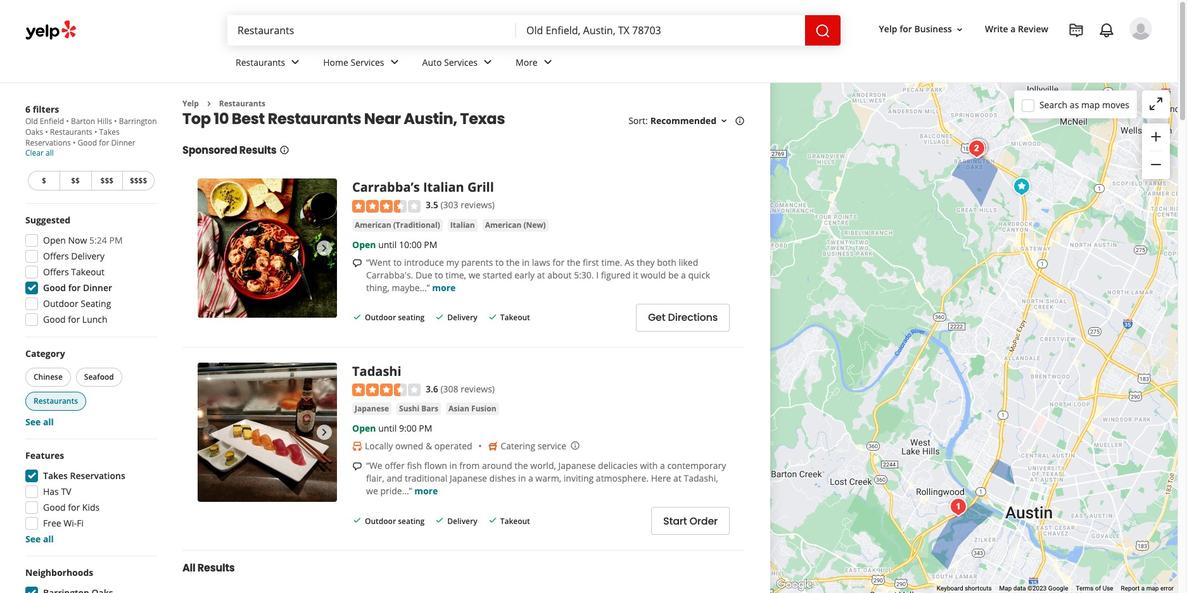 Task type: vqa. For each thing, say whether or not it's contained in the screenshot.
San to the right
no



Task type: describe. For each thing, give the bounding box(es) containing it.
carrabba's italian grill link
[[352, 179, 494, 196]]

0 vertical spatial reservations
[[25, 138, 71, 148]]

good down barton
[[78, 138, 97, 148]]

chinese
[[34, 372, 63, 383]]

clear all
[[25, 148, 54, 158]]

1 vertical spatial dinner
[[83, 282, 112, 294]]

see for features
[[25, 534, 41, 546]]

american (new) button
[[483, 219, 549, 232]]

(traditional)
[[393, 220, 440, 231]]

16 chevron down v2 image for yelp for business
[[955, 25, 965, 35]]

1 vertical spatial restaurants link
[[219, 98, 266, 109]]

fish
[[407, 460, 422, 472]]

see all for category
[[25, 416, 54, 428]]

$$
[[71, 176, 80, 186]]

old enfield • barton hills •
[[25, 116, 119, 127]]

start order link
[[652, 508, 730, 536]]

for for lunch
[[68, 314, 80, 326]]

here
[[651, 473, 672, 485]]

16 speech v2 image for "we
[[352, 462, 363, 472]]

asia cafe image
[[966, 136, 992, 161]]

american (new) link
[[483, 219, 549, 232]]

the up the early
[[506, 257, 520, 269]]

start
[[664, 514, 687, 529]]

use
[[1103, 586, 1114, 593]]

chinese button
[[25, 368, 71, 387]]

user actions element
[[869, 16, 1171, 94]]

fusion
[[472, 404, 497, 415]]

2 horizontal spatial to
[[496, 257, 504, 269]]

0 vertical spatial takeout
[[71, 266, 105, 278]]

kids
[[82, 502, 100, 514]]

the up 5:30.
[[567, 257, 581, 269]]

italian button
[[448, 219, 478, 232]]

0 vertical spatial takes reservations
[[25, 127, 120, 148]]

keyboard shortcuts button
[[937, 585, 992, 594]]

inviting
[[564, 473, 594, 485]]

for for business
[[900, 23, 913, 35]]

grill
[[468, 179, 494, 196]]

16 chevron right v2 image
[[204, 99, 214, 109]]

locally
[[365, 441, 393, 453]]

moves
[[1103, 99, 1130, 111]]

©2023
[[1028, 586, 1047, 593]]

report
[[1122, 586, 1140, 593]]

5:30.
[[574, 269, 594, 281]]

tadashi
[[352, 363, 402, 380]]

16 chevron down v2 image for recommended
[[719, 116, 730, 126]]

map
[[1000, 586, 1012, 593]]

offers for offers delivery
[[43, 250, 69, 262]]

takeout for start order
[[500, 516, 530, 527]]

3.5 star rating image
[[352, 200, 421, 213]]

map for error
[[1147, 586, 1160, 593]]

16 checkmark v2 image for takeout
[[488, 516, 498, 526]]

has tv
[[43, 486, 71, 498]]

all for features
[[43, 534, 54, 546]]

catering service
[[501, 441, 567, 453]]

previous image
[[203, 425, 218, 440]]

noah l. image
[[1130, 17, 1153, 40]]

review
[[1019, 23, 1049, 35]]

see for category
[[25, 416, 41, 428]]

sushi bars link
[[397, 403, 441, 416]]

neighborhoods group
[[22, 567, 157, 594]]

all results
[[183, 562, 235, 576]]

16 locally owned v2 image
[[352, 442, 363, 452]]

pm for carrabba's italian grill
[[424, 239, 438, 251]]

open down the suggested
[[43, 235, 66, 247]]

group containing suggested
[[22, 214, 157, 330]]

at inside "went to introduce my parents to the in laws for the first time. as they both liked carrabba's. due to time, we started early at about 5:30. i figured it would be a quick thing, maybe…"
[[537, 269, 545, 281]]

we inside "we offer fish flown in from around the world, japanese delicacies with a contemporary flair, and traditional japanese dishes in a warm, inviting atmosphere. here at tadashi, we pride…"
[[366, 486, 378, 498]]

laws
[[532, 257, 551, 269]]

home services link
[[313, 46, 412, 82]]

search image
[[816, 23, 831, 38]]

Find text field
[[238, 23, 506, 37]]

16 checkmark v2 image for outdoor seating
[[352, 312, 363, 323]]

see all button for features
[[25, 534, 54, 546]]

features
[[25, 450, 64, 462]]

liked
[[679, 257, 699, 269]]

for for kids
[[68, 502, 80, 514]]

search as map moves
[[1040, 99, 1130, 111]]

outdoor seating for get directions
[[365, 313, 425, 323]]

more link for my
[[432, 282, 456, 294]]

(308
[[441, 383, 459, 395]]

asian fusion
[[449, 404, 497, 415]]

japanese inside japanese button
[[355, 404, 389, 415]]

seafood button
[[76, 368, 122, 387]]

(303
[[441, 199, 459, 211]]

1 vertical spatial takes reservations
[[43, 470, 125, 482]]

none field "near"
[[527, 23, 795, 37]]

seating
[[81, 298, 111, 310]]

american for american (traditional)
[[355, 220, 391, 231]]

for inside "went to introduce my parents to the in laws for the first time. as they both liked carrabba's. due to time, we started early at about 5:30. i figured it would be a quick thing, maybe…"
[[553, 257, 565, 269]]

carrabba's italian grill image
[[198, 179, 337, 318]]

$$$$
[[130, 176, 147, 186]]

more
[[516, 56, 538, 68]]

takeout for get directions
[[500, 313, 530, 323]]

"went to introduce my parents to the in laws for the first time. as they both liked carrabba's. due to time, we started early at about 5:30. i figured it would be a quick thing, maybe…"
[[366, 257, 711, 294]]

results for all results
[[198, 562, 235, 576]]

recommended button
[[651, 115, 730, 127]]

3.6 (308 reviews)
[[426, 383, 495, 395]]

terms of use
[[1077, 586, 1114, 593]]

reviews) for tadashi
[[461, 383, 495, 395]]

0 vertical spatial takes
[[99, 127, 120, 138]]

all
[[183, 562, 196, 576]]

flair,
[[366, 473, 385, 485]]

and
[[387, 473, 403, 485]]

services for auto services
[[444, 56, 478, 68]]

Near text field
[[527, 23, 795, 37]]

open until 10:00 pm
[[352, 239, 438, 251]]

$$$$ button
[[122, 171, 155, 191]]

tadashi image
[[198, 363, 337, 503]]

filters
[[33, 103, 59, 115]]

sushi bars button
[[397, 403, 441, 416]]

yelp for yelp link
[[183, 98, 199, 109]]

wi-
[[64, 518, 77, 530]]

american (traditional) link
[[352, 219, 443, 232]]

shortcuts
[[965, 586, 992, 593]]

6
[[25, 103, 30, 115]]

from
[[460, 460, 480, 472]]

auto services link
[[412, 46, 506, 82]]

we inside "went to introduce my parents to the in laws for the first time. as they both liked carrabba's. due to time, we started early at about 5:30. i figured it would be a quick thing, maybe…"
[[469, 269, 481, 281]]

16 checkmark v2 image for outdoor seating
[[352, 516, 363, 526]]

best
[[232, 109, 265, 130]]

warm,
[[536, 473, 562, 485]]

dishes
[[490, 473, 516, 485]]

home services
[[323, 56, 384, 68]]

with
[[640, 460, 658, 472]]

good for good for dinner
[[43, 282, 66, 294]]

$
[[42, 176, 46, 186]]

a left 'warm,'
[[529, 473, 533, 485]]

16 checkmark v2 image for delivery
[[435, 312, 445, 323]]

free
[[43, 518, 61, 530]]

now
[[68, 235, 87, 247]]

0 horizontal spatial to
[[394, 257, 402, 269]]

hills
[[97, 116, 112, 127]]

clear all link
[[25, 148, 54, 158]]

my
[[447, 257, 459, 269]]

a inside write a review link
[[1011, 23, 1016, 35]]

0 vertical spatial outdoor
[[43, 298, 78, 310]]

enfield
[[40, 116, 64, 127]]

tadashi link
[[352, 363, 402, 380]]

map data ©2023 google
[[1000, 586, 1069, 593]]

slideshow element for tadashi
[[198, 363, 337, 503]]

at inside "we offer fish flown in from around the world, japanese delicacies with a contemporary flair, and traditional japanese dishes in a warm, inviting atmosphere. here at tadashi, we pride…"
[[674, 473, 682, 485]]

auto services
[[422, 56, 478, 68]]

offers takeout
[[43, 266, 105, 278]]

locally owned & operated
[[365, 441, 473, 453]]

american (traditional)
[[355, 220, 440, 231]]

pm right "5:24"
[[109, 235, 123, 247]]

0 vertical spatial italian
[[423, 179, 464, 196]]

0 vertical spatial dinner
[[111, 138, 135, 148]]

"we offer fish flown in from around the world, japanese delicacies with a contemporary flair, and traditional japanese dishes in a warm, inviting atmosphere. here at tadashi, we pride…"
[[366, 460, 727, 498]]

pm for tadashi
[[419, 423, 433, 435]]

italian link
[[448, 219, 478, 232]]

delivery for get directions
[[448, 313, 478, 323]]

5:24
[[89, 235, 107, 247]]

salt traders zilker image
[[946, 495, 971, 520]]

more for flown
[[415, 486, 438, 498]]

6 filters
[[25, 103, 59, 115]]

• restaurants •
[[43, 127, 99, 138]]

projects image
[[1069, 23, 1084, 38]]



Task type: locate. For each thing, give the bounding box(es) containing it.
0 horizontal spatial at
[[537, 269, 545, 281]]

16 info v2 image
[[735, 116, 745, 126], [279, 145, 289, 156]]

2 slideshow element from the top
[[198, 363, 337, 503]]

to right due
[[435, 269, 443, 281]]

takeout up good for dinner
[[71, 266, 105, 278]]

to
[[394, 257, 402, 269], [496, 257, 504, 269], [435, 269, 443, 281]]

0 horizontal spatial 24 chevron down v2 image
[[288, 55, 303, 70]]

contemporary
[[668, 460, 727, 472]]

good down the offers takeout
[[43, 282, 66, 294]]

None search field
[[228, 15, 844, 46]]

10
[[214, 109, 229, 130]]

None field
[[238, 23, 506, 37], [527, 23, 795, 37]]

map
[[1082, 99, 1101, 111], [1147, 586, 1160, 593]]

1 vertical spatial we
[[366, 486, 378, 498]]

restaurants
[[236, 56, 285, 68], [219, 98, 266, 109], [268, 109, 361, 130], [50, 127, 92, 138], [34, 396, 78, 407]]

16 catering v2 image
[[488, 442, 498, 452]]

takeout
[[71, 266, 105, 278], [500, 313, 530, 323], [500, 516, 530, 527]]

0 vertical spatial reviews)
[[461, 199, 495, 211]]

1 vertical spatial reviews)
[[461, 383, 495, 395]]

2 horizontal spatial japanese
[[559, 460, 596, 472]]

yelp inside button
[[879, 23, 898, 35]]

yelp for business
[[879, 23, 953, 35]]

good for good for kids
[[43, 502, 66, 514]]

0 horizontal spatial map
[[1082, 99, 1101, 111]]

we down the flair,
[[366, 486, 378, 498]]

fat dragon image
[[964, 136, 990, 162]]

map for moves
[[1082, 99, 1101, 111]]

1 vertical spatial offers
[[43, 266, 69, 278]]

reviews) down grill
[[461, 199, 495, 211]]

1 see all button from the top
[[25, 416, 54, 428]]

• good for dinner
[[71, 138, 135, 148]]

0 vertical spatial until
[[378, 239, 397, 251]]

for inside button
[[900, 23, 913, 35]]

1 vertical spatial italian
[[451, 220, 475, 231]]

sponsored
[[183, 144, 237, 158]]

carrabba's italian grill
[[352, 179, 494, 196]]

2 services from the left
[[444, 56, 478, 68]]

1 vertical spatial outdoor seating
[[365, 516, 425, 527]]

carrabba's
[[352, 179, 420, 196]]

2 american from the left
[[485, 220, 522, 231]]

business
[[915, 23, 953, 35]]

24 chevron down v2 image for more
[[540, 55, 556, 70]]

1 horizontal spatial to
[[435, 269, 443, 281]]

group containing features
[[22, 450, 157, 546]]

reservations down enfield
[[25, 138, 71, 148]]

austin,
[[404, 109, 457, 130]]

barrington oaks
[[25, 116, 157, 138]]

2 see from the top
[[25, 534, 41, 546]]

zoom out image
[[1149, 157, 1164, 173]]

1 vertical spatial all
[[43, 416, 54, 428]]

outdoor up good for lunch
[[43, 298, 78, 310]]

a right write
[[1011, 23, 1016, 35]]

2 vertical spatial in
[[519, 473, 526, 485]]

outdoor seating down pride…"
[[365, 516, 425, 527]]

2 horizontal spatial 16 checkmark v2 image
[[488, 312, 498, 323]]

24 chevron down v2 image inside auto services link
[[480, 55, 496, 70]]

american for american (new)
[[485, 220, 522, 231]]

1 until from the top
[[378, 239, 397, 251]]

owned
[[395, 441, 424, 453]]

slideshow element for carrabba's italian grill
[[198, 179, 337, 318]]

for left business
[[900, 23, 913, 35]]

16 info v2 image right sponsored results
[[279, 145, 289, 156]]

0 vertical spatial more
[[432, 282, 456, 294]]

1 american from the left
[[355, 220, 391, 231]]

services left 24 chevron down v2 image
[[351, 56, 384, 68]]

outdoor seating
[[365, 313, 425, 323], [365, 516, 425, 527]]

0 vertical spatial seating
[[398, 313, 425, 323]]

3.5
[[426, 199, 439, 211]]

auto
[[422, 56, 442, 68]]

$$ button
[[59, 171, 91, 191]]

1 16 speech v2 image from the top
[[352, 258, 363, 269]]

0 horizontal spatial results
[[198, 562, 235, 576]]

see all for features
[[25, 534, 54, 546]]

top 10 best restaurants near austin, texas
[[183, 109, 505, 130]]

&
[[426, 441, 432, 453]]

2 24 chevron down v2 image from the left
[[480, 55, 496, 70]]

9:00
[[399, 423, 417, 435]]

more link down traditional
[[415, 486, 438, 498]]

2 none field from the left
[[527, 23, 795, 37]]

it
[[633, 269, 639, 281]]

american down 3.5 star rating "image"
[[355, 220, 391, 231]]

dinner up seating
[[83, 282, 112, 294]]

24 chevron down v2 image for restaurants
[[288, 55, 303, 70]]

1 vertical spatial takeout
[[500, 313, 530, 323]]

16 chevron down v2 image inside recommended popup button
[[719, 116, 730, 126]]

restaurants link up best
[[226, 46, 313, 82]]

2 horizontal spatial 16 checkmark v2 image
[[488, 516, 498, 526]]

1 outdoor seating from the top
[[365, 313, 425, 323]]

restaurants button
[[25, 392, 86, 411]]

0 vertical spatial 16 info v2 image
[[735, 116, 745, 126]]

1 horizontal spatial none field
[[527, 23, 795, 37]]

1 vertical spatial see
[[25, 534, 41, 546]]

recommended
[[651, 115, 717, 127]]

see up neighborhoods
[[25, 534, 41, 546]]

24 chevron down v2 image
[[387, 55, 402, 70]]

more link for flown
[[415, 486, 438, 498]]

a up here
[[660, 460, 665, 472]]

figured
[[601, 269, 631, 281]]

1 vertical spatial 16 info v2 image
[[279, 145, 289, 156]]

none field up home services link
[[238, 23, 506, 37]]

open up "went
[[352, 239, 376, 251]]

restaurants inside business categories element
[[236, 56, 285, 68]]

see all button for category
[[25, 416, 54, 428]]

offer
[[385, 460, 405, 472]]

carrabba's.
[[366, 269, 413, 281]]

0 horizontal spatial none field
[[238, 23, 506, 37]]

1 vertical spatial yelp
[[183, 98, 199, 109]]

0 horizontal spatial 16 checkmark v2 image
[[352, 516, 363, 526]]

takeout down dishes
[[500, 516, 530, 527]]

yelp link
[[183, 98, 199, 109]]

traditional
[[405, 473, 448, 485]]

0 vertical spatial slideshow element
[[198, 179, 337, 318]]

1 horizontal spatial services
[[444, 56, 478, 68]]

see all
[[25, 416, 54, 428], [25, 534, 54, 546]]

the inside "we offer fish flown in from around the world, japanese delicacies with a contemporary flair, and traditional japanese dishes in a warm, inviting atmosphere. here at tadashi, we pride…"
[[515, 460, 528, 472]]

none field find
[[238, 23, 506, 37]]

more link down the time,
[[432, 282, 456, 294]]

time,
[[446, 269, 467, 281]]

for down the offers takeout
[[68, 282, 81, 294]]

0 vertical spatial see all button
[[25, 416, 54, 428]]

terms of use link
[[1077, 586, 1114, 593]]

1 vertical spatial outdoor
[[365, 313, 396, 323]]

all down free
[[43, 534, 54, 546]]

for up about
[[553, 257, 565, 269]]

16 checkmark v2 image for takeout
[[488, 312, 498, 323]]

for up wi-
[[68, 502, 80, 514]]

in right dishes
[[519, 473, 526, 485]]

0 vertical spatial restaurants link
[[226, 46, 313, 82]]

map left error
[[1147, 586, 1160, 593]]

pm
[[109, 235, 123, 247], [424, 239, 438, 251], [419, 423, 433, 435]]

carrabba's italian grill image
[[1009, 174, 1035, 200]]

group
[[1143, 124, 1171, 179], [22, 214, 157, 330], [23, 348, 157, 429], [22, 450, 157, 546]]

report a map error link
[[1122, 586, 1174, 593]]

we
[[469, 269, 481, 281], [366, 486, 378, 498]]

we down parents
[[469, 269, 481, 281]]

until for tadashi
[[378, 423, 397, 435]]

2 offers from the top
[[43, 266, 69, 278]]

all right clear
[[46, 148, 54, 158]]

0 vertical spatial offers
[[43, 250, 69, 262]]

0 horizontal spatial 16 checkmark v2 image
[[352, 312, 363, 323]]

outdoor down thing,
[[365, 313, 396, 323]]

italian down the 3.5 (303 reviews)
[[451, 220, 475, 231]]

1 vertical spatial slideshow element
[[198, 363, 337, 503]]

offers up the offers takeout
[[43, 250, 69, 262]]

24 chevron down v2 image right auto services
[[480, 55, 496, 70]]

offers down offers delivery
[[43, 266, 69, 278]]

more down traditional
[[415, 486, 438, 498]]

seating for get directions
[[398, 313, 425, 323]]

results for sponsored results
[[239, 144, 277, 158]]

yelp for yelp for business
[[879, 23, 898, 35]]

1 horizontal spatial yelp
[[879, 23, 898, 35]]

italian up (303
[[423, 179, 464, 196]]

1 vertical spatial until
[[378, 423, 397, 435]]

1 horizontal spatial map
[[1147, 586, 1160, 593]]

order
[[690, 514, 718, 529]]

1 horizontal spatial 24 chevron down v2 image
[[480, 55, 496, 70]]

0 vertical spatial in
[[522, 257, 530, 269]]

the down catering
[[515, 460, 528, 472]]

restaurants inside 'button'
[[34, 396, 78, 407]]

terms
[[1077, 586, 1094, 593]]

directions
[[668, 311, 718, 325]]

1 vertical spatial see all
[[25, 534, 54, 546]]

1 horizontal spatial 16 chevron down v2 image
[[955, 25, 965, 35]]

results right all
[[198, 562, 235, 576]]

for down outdoor seating
[[68, 314, 80, 326]]

16 chevron down v2 image right business
[[955, 25, 965, 35]]

write
[[986, 23, 1009, 35]]

home
[[323, 56, 349, 68]]

business categories element
[[226, 46, 1153, 82]]

sushi
[[399, 404, 420, 415]]

previous image
[[203, 241, 218, 256]]

1 vertical spatial more
[[415, 486, 438, 498]]

0 horizontal spatial we
[[366, 486, 378, 498]]

to up started
[[496, 257, 504, 269]]

see all down free
[[25, 534, 54, 546]]

16 chevron down v2 image right recommended
[[719, 116, 730, 126]]

a
[[1011, 23, 1016, 35], [681, 269, 686, 281], [660, 460, 665, 472], [529, 473, 533, 485], [1142, 586, 1145, 593]]

3.6
[[426, 383, 439, 395]]

1 vertical spatial delivery
[[448, 313, 478, 323]]

early
[[515, 269, 535, 281]]

open for carrabba's italian grill
[[352, 239, 376, 251]]

0 vertical spatial map
[[1082, 99, 1101, 111]]

1 24 chevron down v2 image from the left
[[288, 55, 303, 70]]

takes up has tv
[[43, 470, 68, 482]]

2 outdoor seating from the top
[[365, 516, 425, 527]]

more down the time,
[[432, 282, 456, 294]]

0 vertical spatial at
[[537, 269, 545, 281]]

reviews) for carrabba's italian grill
[[461, 199, 495, 211]]

16 speech v2 image
[[352, 258, 363, 269], [352, 462, 363, 472]]

0 horizontal spatial services
[[351, 56, 384, 68]]

in inside "went to introduce my parents to the in laws for the first time. as they both liked carrabba's. due to time, we started early at about 5:30. i figured it would be a quick thing, maybe…"
[[522, 257, 530, 269]]

1 vertical spatial reservations
[[70, 470, 125, 482]]

results down best
[[239, 144, 277, 158]]

16 speech v2 image left "went
[[352, 258, 363, 269]]

see all button down free
[[25, 534, 54, 546]]

1 vertical spatial japanese
[[559, 460, 596, 472]]

good down outdoor seating
[[43, 314, 66, 326]]

0 vertical spatial we
[[469, 269, 481, 281]]

1 vertical spatial takes
[[43, 470, 68, 482]]

24 chevron down v2 image right more
[[540, 55, 556, 70]]

1 vertical spatial seating
[[398, 516, 425, 527]]

outdoor for get directions
[[365, 313, 396, 323]]

of
[[1096, 586, 1102, 593]]

0 horizontal spatial american
[[355, 220, 391, 231]]

1 vertical spatial 16 speech v2 image
[[352, 462, 363, 472]]

0 horizontal spatial 16 chevron down v2 image
[[719, 116, 730, 126]]

write a review link
[[980, 18, 1054, 41]]

delivery down from
[[448, 516, 478, 527]]

$ button
[[28, 171, 59, 191]]

0 horizontal spatial yelp
[[183, 98, 199, 109]]

1 see all from the top
[[25, 416, 54, 428]]

in up the early
[[522, 257, 530, 269]]

for
[[900, 23, 913, 35], [99, 138, 109, 148], [553, 257, 565, 269], [68, 282, 81, 294], [68, 314, 80, 326], [68, 502, 80, 514]]

0 vertical spatial japanese
[[355, 404, 389, 415]]

takeout down the early
[[500, 313, 530, 323]]

restaurants link right 16 chevron right v2 "icon"
[[219, 98, 266, 109]]

open for tadashi
[[352, 423, 376, 435]]

search
[[1040, 99, 1068, 111]]

yelp
[[879, 23, 898, 35], [183, 98, 199, 109]]

0 vertical spatial see
[[25, 416, 41, 428]]

1 vertical spatial see all button
[[25, 534, 54, 546]]

top
[[183, 109, 211, 130]]

yelp left business
[[879, 23, 898, 35]]

services for home services
[[351, 56, 384, 68]]

0 horizontal spatial 16 info v2 image
[[279, 145, 289, 156]]

notifications image
[[1100, 23, 1115, 38]]

until for carrabba's italian grill
[[378, 239, 397, 251]]

map region
[[721, 0, 1188, 594]]

1 horizontal spatial we
[[469, 269, 481, 281]]

for for dinner
[[68, 282, 81, 294]]

expand map image
[[1149, 96, 1164, 111]]

all for category
[[43, 416, 54, 428]]

1 horizontal spatial results
[[239, 144, 277, 158]]

google image
[[774, 577, 816, 594]]

1 horizontal spatial japanese
[[450, 473, 487, 485]]

0 vertical spatial 16 speech v2 image
[[352, 258, 363, 269]]

none field up business categories element
[[527, 23, 795, 37]]

a inside "went to introduce my parents to the in laws for the first time. as they both liked carrabba's. due to time, we started early at about 5:30. i figured it would be a quick thing, maybe…"
[[681, 269, 686, 281]]

in left from
[[450, 460, 457, 472]]

24 chevron down v2 image left home
[[288, 55, 303, 70]]

1 services from the left
[[351, 56, 384, 68]]

parents
[[462, 257, 493, 269]]

0 vertical spatial 16 chevron down v2 image
[[955, 25, 965, 35]]

0 vertical spatial delivery
[[71, 250, 105, 262]]

1 horizontal spatial at
[[674, 473, 682, 485]]

italian
[[423, 179, 464, 196], [451, 220, 475, 231]]

at right here
[[674, 473, 682, 485]]

1 see from the top
[[25, 416, 41, 428]]

16 checkmark v2 image for delivery
[[435, 516, 445, 526]]

as
[[1070, 99, 1080, 111]]

until up "went
[[378, 239, 397, 251]]

takes
[[99, 127, 120, 138], [43, 470, 68, 482]]

a right report
[[1142, 586, 1145, 593]]

japanese up inviting
[[559, 460, 596, 472]]

see down restaurants 'button'
[[25, 416, 41, 428]]

outdoor down pride…"
[[365, 516, 396, 527]]

1 none field from the left
[[238, 23, 506, 37]]

reservations up kids
[[70, 470, 125, 482]]

all down restaurants 'button'
[[43, 416, 54, 428]]

japanese down 3.6 star rating image
[[355, 404, 389, 415]]

outdoor for start order
[[365, 516, 396, 527]]

1 vertical spatial in
[[450, 460, 457, 472]]

outdoor seating for start order
[[365, 516, 425, 527]]

zoom in image
[[1149, 129, 1164, 144]]

more link
[[506, 46, 566, 82]]

24 chevron down v2 image inside more link
[[540, 55, 556, 70]]

japanese down from
[[450, 473, 487, 485]]

16 speech v2 image for "went
[[352, 258, 363, 269]]

good for good for lunch
[[43, 314, 66, 326]]

time.
[[602, 257, 623, 269]]

map right as
[[1082, 99, 1101, 111]]

2 seating from the top
[[398, 516, 425, 527]]

pm right 9:00
[[419, 423, 433, 435]]

1 vertical spatial map
[[1147, 586, 1160, 593]]

16 checkmark v2 image up tadashi
[[352, 312, 363, 323]]

16 speech v2 image left "we
[[352, 462, 363, 472]]

a right be
[[681, 269, 686, 281]]

yelp left 16 chevron right v2 "icon"
[[183, 98, 199, 109]]

more for my
[[432, 282, 456, 294]]

seating down the maybe…"
[[398, 313, 425, 323]]

1 offers from the top
[[43, 250, 69, 262]]

2 until from the top
[[378, 423, 397, 435]]

16 checkmark v2 image down introduce
[[435, 312, 445, 323]]

to up carrabba's.
[[394, 257, 402, 269]]

japanese link
[[352, 403, 392, 416]]

delivery for start order
[[448, 516, 478, 527]]

1 horizontal spatial 16 info v2 image
[[735, 116, 745, 126]]

16 checkmark v2 image
[[352, 312, 363, 323], [435, 312, 445, 323], [488, 516, 498, 526]]

24 chevron down v2 image
[[288, 55, 303, 70], [480, 55, 496, 70], [540, 55, 556, 70]]

16 chevron down v2 image
[[955, 25, 965, 35], [719, 116, 730, 126]]

until up 'locally'
[[378, 423, 397, 435]]

barrington
[[119, 116, 157, 127]]

info icon image
[[570, 441, 581, 451], [570, 441, 581, 451]]

24 chevron down v2 image for auto services
[[480, 55, 496, 70]]

1 vertical spatial more link
[[415, 486, 438, 498]]

0 vertical spatial more link
[[432, 282, 456, 294]]

3 24 chevron down v2 image from the left
[[540, 55, 556, 70]]

2 reviews) from the top
[[461, 383, 495, 395]]

0 vertical spatial see all
[[25, 416, 54, 428]]

group containing category
[[23, 348, 157, 429]]

seating down pride…"
[[398, 516, 425, 527]]

flown
[[424, 460, 447, 472]]

2 16 speech v2 image from the top
[[352, 462, 363, 472]]

2 vertical spatial all
[[43, 534, 54, 546]]

operated
[[435, 441, 473, 453]]

seating for start order
[[398, 516, 425, 527]]

offers for offers takeout
[[43, 266, 69, 278]]

open up 16 locally owned v2 icon
[[352, 423, 376, 435]]

3.6 star rating image
[[352, 384, 421, 397]]

1 reviews) from the top
[[461, 199, 495, 211]]

16 checkmark v2 image down dishes
[[488, 516, 498, 526]]

0 vertical spatial yelp
[[879, 23, 898, 35]]

16 info v2 image right recommended popup button
[[735, 116, 745, 126]]

italian inside button
[[451, 220, 475, 231]]

reviews) up the asian fusion
[[461, 383, 495, 395]]

16 chevron down v2 image inside yelp for business button
[[955, 25, 965, 35]]

1 horizontal spatial 16 checkmark v2 image
[[435, 312, 445, 323]]

see all down restaurants 'button'
[[25, 416, 54, 428]]

dinner down barrington
[[111, 138, 135, 148]]

at down 'laws'
[[537, 269, 545, 281]]

see all button down restaurants 'button'
[[25, 416, 54, 428]]

next image
[[317, 241, 332, 256]]

0 vertical spatial outdoor seating
[[365, 313, 425, 323]]

pm up introduce
[[424, 239, 438, 251]]

thing,
[[366, 282, 390, 294]]

2 vertical spatial delivery
[[448, 516, 478, 527]]

about
[[548, 269, 572, 281]]

pride…"
[[381, 486, 412, 498]]

2 see all from the top
[[25, 534, 54, 546]]

camino real restaurant image
[[966, 136, 992, 162]]

0 vertical spatial all
[[46, 148, 54, 158]]

write a review
[[986, 23, 1049, 35]]

delivery down the time,
[[448, 313, 478, 323]]

next image
[[317, 425, 332, 440]]

american left "(new)"
[[485, 220, 522, 231]]

$$$ button
[[91, 171, 122, 191]]

1 seating from the top
[[398, 313, 425, 323]]

keyboard
[[937, 586, 964, 593]]

2 see all button from the top
[[25, 534, 54, 546]]

sponsored results
[[183, 144, 277, 158]]

1 slideshow element from the top
[[198, 179, 337, 318]]

they
[[637, 257, 655, 269]]

be
[[669, 269, 679, 281]]

i
[[597, 269, 599, 281]]

16 checkmark v2 image
[[488, 312, 498, 323], [352, 516, 363, 526], [435, 516, 445, 526]]

2 vertical spatial outdoor
[[365, 516, 396, 527]]

delivery down open now 5:24 pm
[[71, 250, 105, 262]]

get directions
[[648, 311, 718, 325]]

reservations
[[25, 138, 71, 148], [70, 470, 125, 482]]

0 horizontal spatial takes
[[43, 470, 68, 482]]

good up free
[[43, 502, 66, 514]]

himalaya kosheli image
[[966, 136, 992, 161]]

services right auto
[[444, 56, 478, 68]]

1 horizontal spatial 16 checkmark v2 image
[[435, 516, 445, 526]]

2 horizontal spatial 24 chevron down v2 image
[[540, 55, 556, 70]]

start order
[[664, 514, 718, 529]]

1 horizontal spatial american
[[485, 220, 522, 231]]

good for dinner
[[43, 282, 112, 294]]

2 vertical spatial japanese
[[450, 473, 487, 485]]

0 horizontal spatial japanese
[[355, 404, 389, 415]]

for down hills at the left top of page
[[99, 138, 109, 148]]

1 vertical spatial 16 chevron down v2 image
[[719, 116, 730, 126]]

2 vertical spatial takeout
[[500, 516, 530, 527]]

keyboard shortcuts
[[937, 586, 992, 593]]

slideshow element
[[198, 179, 337, 318], [198, 363, 337, 503]]

3.5 (303 reviews)
[[426, 199, 495, 211]]

free wi-fi
[[43, 518, 84, 530]]



